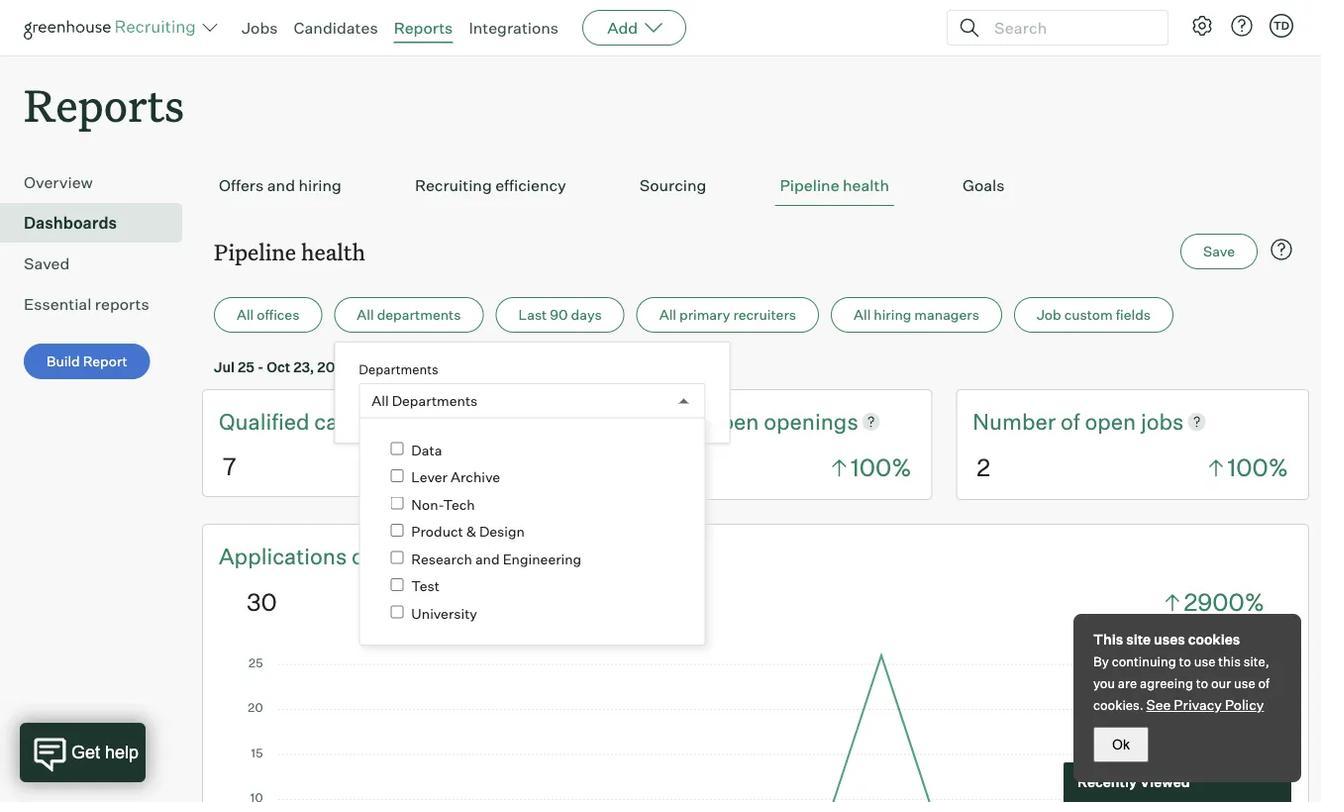 Task type: vqa. For each thing, say whether or not it's contained in the screenshot.
the topmost goal
no



Task type: describe. For each thing, give the bounding box(es) containing it.
candidates link
[[294, 18, 378, 38]]

0 vertical spatial hiring
[[299, 175, 342, 195]]

last 90 days
[[518, 306, 602, 324]]

all offices button
[[214, 297, 322, 333]]

time
[[401, 542, 446, 569]]

2 vertical spatial to
[[1196, 675, 1208, 691]]

privacy
[[1174, 696, 1222, 714]]

qualified
[[219, 408, 314, 435]]

24,
[[521, 358, 543, 376]]

viewed
[[1140, 773, 1190, 791]]

by continuing to use this site, you are agreeing to our use of cookies.
[[1093, 654, 1270, 713]]

Non-Tech checkbox
[[391, 497, 403, 509]]

td
[[1273, 19, 1290, 32]]

open link for jobs
[[1085, 406, 1141, 437]]

essential reports
[[24, 294, 149, 314]]

1 vertical spatial pipeline health
[[214, 237, 365, 266]]

uses
[[1154, 631, 1185, 648]]

essential reports link
[[24, 292, 174, 316]]

lever archive
[[411, 468, 500, 486]]

custom
[[1064, 306, 1113, 324]]

openings
[[764, 408, 858, 435]]

integrations
[[469, 18, 559, 38]]

of inside by continuing to use this site, you are agreeing to our use of cookies.
[[1258, 675, 1270, 691]]

over link
[[352, 541, 401, 571]]

2 2023 from the left
[[546, 358, 581, 376]]

dashboards
[[24, 213, 117, 233]]

tech
[[443, 496, 475, 513]]

jobs
[[242, 18, 278, 38]]

26
[[468, 358, 485, 376]]

0 vertical spatial departments
[[359, 361, 439, 377]]

add
[[607, 18, 638, 38]]

all primary recruiters button
[[637, 297, 819, 333]]

open for jobs
[[1085, 408, 1136, 435]]

jul 25 - oct 23, 2023 compared to apr 26 - jul 24, 2023
[[214, 358, 581, 376]]

all for all departments
[[357, 306, 374, 324]]

integrations link
[[469, 18, 559, 38]]

and for offers
[[267, 175, 295, 195]]

all hiring managers
[[854, 306, 979, 324]]

all for all primary recruiters
[[659, 306, 676, 324]]

see privacy policy
[[1146, 696, 1264, 714]]

product & design
[[411, 523, 525, 540]]

1 2023 from the left
[[317, 358, 352, 376]]

Lever Archive checkbox
[[391, 469, 403, 482]]

0 vertical spatial use
[[1194, 654, 1216, 669]]

jobs
[[1141, 408, 1184, 435]]

Search text field
[[989, 13, 1150, 42]]

1 horizontal spatial hiring
[[874, 306, 911, 324]]

1 jul from the left
[[214, 358, 235, 376]]

last
[[518, 306, 547, 324]]

xychart image
[[247, 649, 1265, 802]]

all for all hiring managers
[[854, 306, 871, 324]]

offers and hiring button
[[214, 166, 347, 206]]

td button
[[1270, 14, 1293, 38]]

engineering
[[503, 550, 582, 567]]

1 vertical spatial to
[[1179, 654, 1191, 669]]

and for research
[[475, 550, 500, 567]]

health inside the pipeline health button
[[843, 175, 889, 195]]

1 horizontal spatial use
[[1234, 675, 1255, 691]]

open for openings
[[708, 408, 759, 435]]

agreeing
[[1140, 675, 1193, 691]]

days
[[571, 306, 602, 324]]

1 - from the left
[[258, 358, 264, 376]]

pipeline inside button
[[780, 175, 839, 195]]

1 vertical spatial departments
[[392, 392, 478, 410]]

archive
[[451, 468, 500, 486]]

this
[[1093, 631, 1123, 648]]

all for all departments
[[372, 392, 389, 410]]

build report
[[47, 353, 127, 370]]

&
[[466, 523, 476, 540]]

goals button
[[958, 166, 1010, 206]]

fields
[[1116, 306, 1151, 324]]

primary
[[679, 306, 730, 324]]

design
[[479, 523, 525, 540]]

job
[[1037, 306, 1061, 324]]

overview link
[[24, 171, 174, 194]]

see privacy policy link
[[1146, 696, 1264, 714]]

time link
[[401, 541, 446, 571]]

apr
[[440, 358, 465, 376]]

number link for jobs
[[973, 406, 1061, 437]]

cookies.
[[1093, 697, 1144, 713]]

policy
[[1225, 696, 1264, 714]]

saved link
[[24, 252, 174, 276]]

greenhouse recruiting image
[[24, 16, 202, 40]]

cookies
[[1188, 631, 1240, 648]]

ok
[[1112, 737, 1130, 752]]

University checkbox
[[391, 606, 403, 618]]

1 vertical spatial health
[[301, 237, 365, 266]]

test
[[411, 577, 440, 595]]

candidates
[[314, 408, 427, 435]]

continuing
[[1112, 654, 1176, 669]]

this site uses cookies
[[1093, 631, 1240, 648]]

configure image
[[1190, 14, 1214, 38]]

see
[[1146, 696, 1171, 714]]

0 horizontal spatial reports
[[24, 75, 184, 134]]

lever
[[411, 468, 448, 486]]

7
[[223, 451, 236, 481]]

reports link
[[394, 18, 453, 38]]

all offices
[[237, 306, 299, 324]]

by
[[1093, 654, 1109, 669]]

departments
[[377, 306, 461, 324]]

jobs link
[[1141, 406, 1184, 437]]

build report button
[[24, 344, 150, 379]]



Task type: locate. For each thing, give the bounding box(es) containing it.
1 horizontal spatial to
[[1179, 654, 1191, 669]]

number for jobs
[[973, 408, 1056, 435]]

all down the compared
[[372, 392, 389, 410]]

number link for openings
[[596, 406, 684, 437]]

Research and Engineering checkbox
[[391, 551, 403, 564]]

research
[[411, 550, 472, 567]]

0 horizontal spatial of link
[[684, 406, 708, 437]]

to left "apr"
[[424, 358, 437, 376]]

recently
[[1077, 773, 1137, 791]]

- right 25
[[258, 358, 264, 376]]

add button
[[582, 10, 686, 46]]

of link for openings
[[684, 406, 708, 437]]

essential
[[24, 294, 91, 314]]

1 horizontal spatial number
[[973, 408, 1056, 435]]

2023
[[317, 358, 352, 376], [546, 358, 581, 376]]

1 vertical spatial pipeline
[[214, 237, 296, 266]]

1 horizontal spatial number of open
[[973, 408, 1141, 435]]

0 vertical spatial to
[[424, 358, 437, 376]]

1 vertical spatial use
[[1234, 675, 1255, 691]]

save
[[1203, 243, 1235, 260]]

1 horizontal spatial of link
[[1061, 406, 1085, 437]]

all inside button
[[237, 306, 254, 324]]

1 open from the left
[[708, 408, 759, 435]]

are
[[1118, 675, 1137, 691]]

to down "uses"
[[1179, 654, 1191, 669]]

number for openings
[[596, 408, 679, 435]]

2 number of open from the left
[[973, 408, 1141, 435]]

2 open link from the left
[[1085, 406, 1141, 437]]

to left "our"
[[1196, 675, 1208, 691]]

departments
[[359, 361, 439, 377], [392, 392, 478, 410]]

0 horizontal spatial to
[[424, 358, 437, 376]]

1 horizontal spatial open link
[[1085, 406, 1141, 437]]

and inside the offers and hiring button
[[267, 175, 295, 195]]

of for jobs
[[1061, 408, 1080, 435]]

reports
[[95, 294, 149, 314]]

1 horizontal spatial and
[[475, 550, 500, 567]]

1 100% from the left
[[851, 453, 911, 482]]

non-
[[411, 496, 443, 513]]

1 horizontal spatial pipeline
[[780, 175, 839, 195]]

all left departments
[[357, 306, 374, 324]]

tab list
[[214, 166, 1297, 206]]

90
[[550, 306, 568, 324]]

100%
[[851, 453, 911, 482], [1228, 453, 1288, 482]]

jul left 24,
[[497, 358, 518, 376]]

research and engineering
[[411, 550, 582, 567]]

efficiency
[[495, 175, 566, 195]]

recruiting efficiency button
[[410, 166, 571, 206]]

1 horizontal spatial -
[[488, 358, 494, 376]]

1 horizontal spatial health
[[843, 175, 889, 195]]

applications link
[[219, 541, 352, 571]]

0 horizontal spatial number of open
[[596, 408, 764, 435]]

product
[[411, 523, 463, 540]]

overview
[[24, 173, 93, 192]]

departments down "apr"
[[392, 392, 478, 410]]

0 horizontal spatial -
[[258, 358, 264, 376]]

recently viewed
[[1077, 773, 1190, 791]]

2023 right 23,
[[317, 358, 352, 376]]

hiring right offers
[[299, 175, 342, 195]]

recruiters
[[733, 306, 796, 324]]

and right offers
[[267, 175, 295, 195]]

23,
[[293, 358, 314, 376]]

all left primary
[[659, 306, 676, 324]]

0 horizontal spatial 100%
[[851, 453, 911, 482]]

2 horizontal spatial of
[[1258, 675, 1270, 691]]

0 horizontal spatial health
[[301, 237, 365, 266]]

1 of link from the left
[[684, 406, 708, 437]]

number of open for jobs
[[973, 408, 1141, 435]]

data
[[411, 441, 442, 458]]

last 90 days button
[[496, 297, 625, 333]]

compared
[[355, 358, 421, 376]]

1 vertical spatial and
[[475, 550, 500, 567]]

1 number from the left
[[596, 408, 679, 435]]

Test checkbox
[[391, 578, 403, 591]]

2 open from the left
[[1085, 408, 1136, 435]]

2023 right 24,
[[546, 358, 581, 376]]

2 horizontal spatial to
[[1196, 675, 1208, 691]]

offers and hiring
[[219, 175, 342, 195]]

offers
[[219, 175, 264, 195]]

number link
[[596, 406, 684, 437], [973, 406, 1061, 437]]

all left managers
[[854, 306, 871, 324]]

1 number link from the left
[[596, 406, 684, 437]]

1 number of open from the left
[[596, 408, 764, 435]]

0 vertical spatial pipeline health
[[780, 175, 889, 195]]

- right '26'
[[488, 358, 494, 376]]

0 horizontal spatial 2023
[[317, 358, 352, 376]]

all for all offices
[[237, 306, 254, 324]]

1 vertical spatial reports
[[24, 75, 184, 134]]

recruiting efficiency
[[415, 175, 566, 195]]

over
[[352, 542, 396, 569]]

candidates
[[294, 18, 378, 38]]

0 horizontal spatial pipeline health
[[214, 237, 365, 266]]

0 horizontal spatial open link
[[708, 406, 764, 437]]

0 horizontal spatial pipeline
[[214, 237, 296, 266]]

open link
[[708, 406, 764, 437], [1085, 406, 1141, 437]]

qualified link
[[219, 406, 314, 437]]

reports
[[394, 18, 453, 38], [24, 75, 184, 134]]

2 - from the left
[[488, 358, 494, 376]]

report
[[83, 353, 127, 370]]

0 horizontal spatial open
[[708, 408, 759, 435]]

health
[[843, 175, 889, 195], [301, 237, 365, 266]]

sourcing button
[[635, 166, 711, 206]]

open left jobs
[[1085, 408, 1136, 435]]

1 horizontal spatial reports
[[394, 18, 453, 38]]

reports right candidates link on the left top of the page
[[394, 18, 453, 38]]

Data checkbox
[[391, 442, 403, 455]]

managers
[[914, 306, 979, 324]]

reports down greenhouse recruiting image
[[24, 75, 184, 134]]

non-tech
[[411, 496, 475, 513]]

all left offices
[[237, 306, 254, 324]]

saved
[[24, 254, 70, 274]]

number of open
[[596, 408, 764, 435], [973, 408, 1141, 435]]

1 horizontal spatial 2023
[[546, 358, 581, 376]]

pipeline health inside button
[[780, 175, 889, 195]]

0 horizontal spatial use
[[1194, 654, 1216, 669]]

jul left 25
[[214, 358, 235, 376]]

2 of link from the left
[[1061, 406, 1085, 437]]

td button
[[1266, 10, 1297, 42]]

jul
[[214, 358, 235, 376], [497, 358, 518, 376]]

0 vertical spatial health
[[843, 175, 889, 195]]

2 number from the left
[[973, 408, 1056, 435]]

open left the openings
[[708, 408, 759, 435]]

hiring left managers
[[874, 306, 911, 324]]

0 vertical spatial reports
[[394, 18, 453, 38]]

all departments button
[[334, 297, 484, 333]]

1 vertical spatial hiring
[[874, 306, 911, 324]]

0 horizontal spatial number link
[[596, 406, 684, 437]]

departments up all departments
[[359, 361, 439, 377]]

2900%
[[1184, 587, 1265, 617]]

site
[[1126, 631, 1151, 648]]

tab list containing offers and hiring
[[214, 166, 1297, 206]]

all departments
[[357, 306, 461, 324]]

recruiting
[[415, 175, 492, 195]]

build
[[47, 353, 80, 370]]

save button
[[1181, 234, 1258, 270]]

this
[[1218, 654, 1241, 669]]

1 horizontal spatial jul
[[497, 358, 518, 376]]

all departments
[[372, 392, 478, 410]]

0 horizontal spatial hiring
[[299, 175, 342, 195]]

1 horizontal spatial pipeline health
[[780, 175, 889, 195]]

Product & Design checkbox
[[391, 524, 403, 537]]

0 horizontal spatial number
[[596, 408, 679, 435]]

2 number link from the left
[[973, 406, 1061, 437]]

2 jul from the left
[[497, 358, 518, 376]]

job custom fields
[[1037, 306, 1151, 324]]

0 vertical spatial pipeline
[[780, 175, 839, 195]]

0 horizontal spatial and
[[267, 175, 295, 195]]

1 horizontal spatial of
[[1061, 408, 1080, 435]]

openings link
[[764, 406, 858, 437]]

use up the policy in the bottom of the page
[[1234, 675, 1255, 691]]

and
[[267, 175, 295, 195], [475, 550, 500, 567]]

dashboards link
[[24, 211, 174, 235]]

2 100% from the left
[[1228, 453, 1288, 482]]

-
[[258, 358, 264, 376], [488, 358, 494, 376]]

of for openings
[[684, 408, 703, 435]]

0 horizontal spatial of
[[684, 408, 703, 435]]

1 horizontal spatial number link
[[973, 406, 1061, 437]]

of
[[684, 408, 703, 435], [1061, 408, 1080, 435], [1258, 675, 1270, 691]]

university
[[411, 605, 477, 622]]

offices
[[257, 306, 299, 324]]

use down 'cookies'
[[1194, 654, 1216, 669]]

job custom fields button
[[1014, 297, 1174, 333]]

all
[[237, 306, 254, 324], [357, 306, 374, 324], [659, 306, 676, 324], [854, 306, 871, 324], [372, 392, 389, 410]]

number of open for openings
[[596, 408, 764, 435]]

faq image
[[1270, 238, 1293, 262]]

all hiring managers button
[[831, 297, 1002, 333]]

1 horizontal spatial 100%
[[1228, 453, 1288, 482]]

pipeline health button
[[775, 166, 894, 206]]

1 horizontal spatial open
[[1085, 408, 1136, 435]]

0 vertical spatial and
[[267, 175, 295, 195]]

pipeline health
[[780, 175, 889, 195], [214, 237, 365, 266]]

pipeline
[[780, 175, 839, 195], [214, 237, 296, 266]]

1 open link from the left
[[708, 406, 764, 437]]

0 horizontal spatial jul
[[214, 358, 235, 376]]

of link for jobs
[[1061, 406, 1085, 437]]

sourcing
[[640, 175, 707, 195]]

use
[[1194, 654, 1216, 669], [1234, 675, 1255, 691]]

open link for openings
[[708, 406, 764, 437]]

number
[[596, 408, 679, 435], [973, 408, 1056, 435]]

2
[[977, 453, 990, 482]]

and down design
[[475, 550, 500, 567]]

25
[[238, 358, 255, 376]]

hiring
[[299, 175, 342, 195], [874, 306, 911, 324]]

you
[[1093, 675, 1115, 691]]

oct
[[267, 358, 290, 376]]



